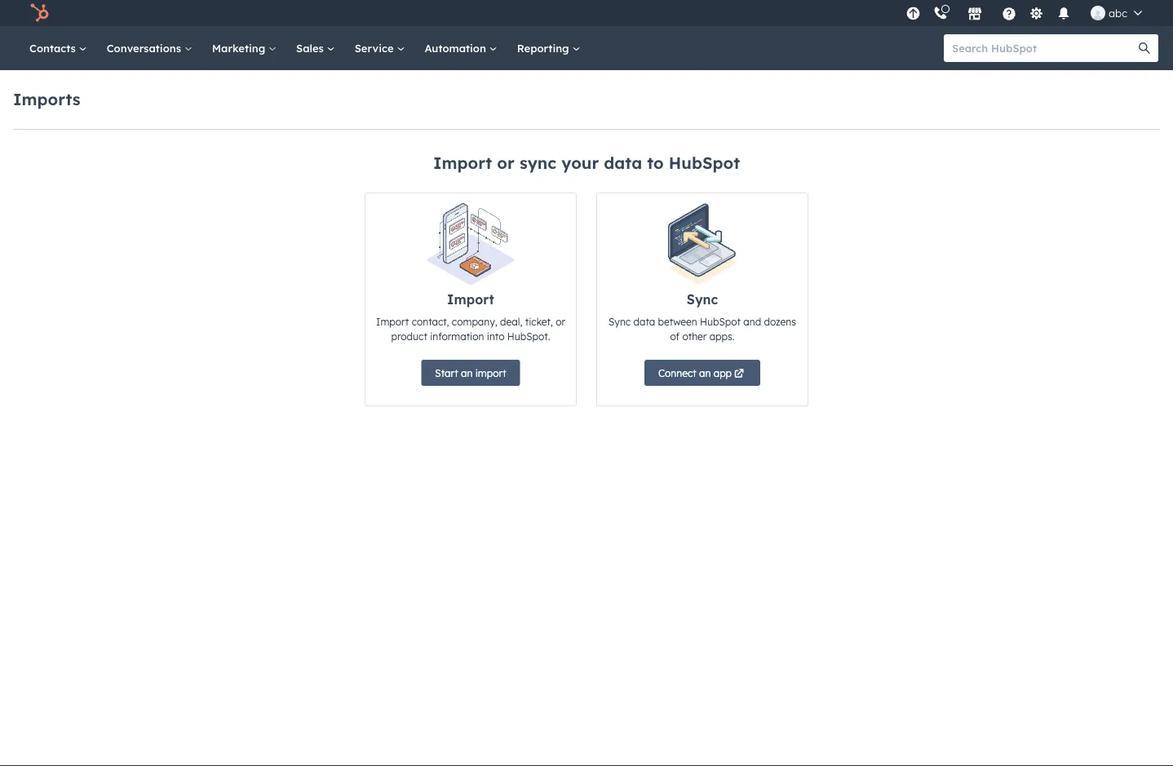 Task type: describe. For each thing, give the bounding box(es) containing it.
connect an app
[[659, 367, 732, 379]]

sync sync data between hubspot and dozens of other apps.
[[609, 291, 797, 342]]

other
[[683, 330, 707, 342]]

ticket,
[[525, 315, 553, 328]]

import
[[476, 367, 507, 379]]

sales link
[[286, 26, 345, 70]]

and
[[744, 315, 762, 328]]

help button
[[996, 0, 1023, 26]]

0 vertical spatial hubspot
[[669, 153, 740, 173]]

imports
[[13, 89, 80, 109]]

reporting link
[[507, 26, 590, 70]]

hubspot.
[[507, 330, 550, 342]]

upgrade link
[[903, 4, 924, 22]]

abc button
[[1081, 0, 1152, 26]]

conversations link
[[97, 26, 202, 70]]

service
[[355, 41, 397, 55]]

an for start
[[461, 367, 473, 379]]

app
[[714, 367, 732, 379]]

gary orlando image
[[1091, 6, 1106, 20]]

reporting
[[517, 41, 572, 55]]

automation link
[[415, 26, 507, 70]]

contacts
[[29, 41, 79, 55]]

marketplaces button
[[958, 0, 992, 26]]

marketing link
[[202, 26, 286, 70]]

calling icon button
[[927, 2, 955, 24]]

connect an app link
[[645, 360, 761, 386]]

2 vertical spatial import
[[376, 315, 409, 328]]

hubspot link
[[20, 3, 61, 23]]

sync
[[520, 153, 557, 173]]

0 vertical spatial or
[[497, 153, 515, 173]]

settings link
[[1027, 4, 1047, 22]]

start an import
[[435, 367, 507, 379]]

contacts link
[[20, 26, 97, 70]]

to
[[647, 153, 664, 173]]

import for contact,
[[447, 291, 495, 308]]

service link
[[345, 26, 415, 70]]

help image
[[1002, 7, 1017, 22]]

notifications image
[[1057, 7, 1072, 22]]



Task type: locate. For each thing, give the bounding box(es) containing it.
1 vertical spatial hubspot
[[700, 315, 741, 328]]

sync up between
[[687, 291, 718, 308]]

1 vertical spatial sync
[[609, 315, 631, 328]]

or right ticket,
[[556, 315, 565, 328]]

import for sync
[[433, 153, 492, 173]]

your
[[562, 153, 599, 173]]

1 horizontal spatial sync
[[687, 291, 718, 308]]

hubspot up 'apps.'
[[700, 315, 741, 328]]

1 horizontal spatial an
[[699, 367, 711, 379]]

1 vertical spatial import
[[447, 291, 495, 308]]

marketplaces image
[[968, 7, 983, 22]]

of
[[670, 330, 680, 342]]

hubspot image
[[29, 3, 49, 23]]

import or sync your data to hubspot
[[433, 153, 740, 173]]

or inside import import contact, company, deal, ticket, or product information into hubspot.
[[556, 315, 565, 328]]

company,
[[452, 315, 498, 328]]

0 horizontal spatial or
[[497, 153, 515, 173]]

import left sync
[[433, 153, 492, 173]]

start
[[435, 367, 458, 379]]

import up company, at the top left
[[447, 291, 495, 308]]

hubspot
[[669, 153, 740, 173], [700, 315, 741, 328]]

between
[[658, 315, 698, 328]]

an right "start"
[[461, 367, 473, 379]]

import
[[433, 153, 492, 173], [447, 291, 495, 308], [376, 315, 409, 328]]

apps.
[[710, 330, 735, 342]]

2 an from the left
[[699, 367, 711, 379]]

data left to
[[604, 153, 642, 173]]

notifications button
[[1050, 0, 1078, 26]]

connect
[[659, 367, 697, 379]]

or left sync
[[497, 153, 515, 173]]

an
[[461, 367, 473, 379], [699, 367, 711, 379]]

1 vertical spatial or
[[556, 315, 565, 328]]

hubspot right to
[[669, 153, 740, 173]]

into
[[487, 330, 505, 342]]

calling icon image
[[934, 6, 948, 21]]

search button
[[1131, 34, 1159, 62]]

start an import button
[[421, 360, 520, 386]]

0 vertical spatial import
[[433, 153, 492, 173]]

dozens
[[764, 315, 797, 328]]

contact,
[[412, 315, 449, 328]]

import up product
[[376, 315, 409, 328]]

information
[[430, 330, 484, 342]]

sync
[[687, 291, 718, 308], [609, 315, 631, 328]]

0 vertical spatial sync
[[687, 291, 718, 308]]

0 vertical spatial data
[[604, 153, 642, 173]]

1 vertical spatial data
[[634, 315, 656, 328]]

automation
[[425, 41, 489, 55]]

an inside button
[[461, 367, 473, 379]]

upgrade image
[[906, 7, 921, 22]]

an left app
[[699, 367, 711, 379]]

import import contact, company, deal, ticket, or product information into hubspot.
[[376, 291, 565, 342]]

sync left between
[[609, 315, 631, 328]]

search image
[[1139, 42, 1151, 54]]

settings image
[[1030, 7, 1044, 22]]

abc menu
[[902, 0, 1154, 26]]

or
[[497, 153, 515, 173], [556, 315, 565, 328]]

product
[[391, 330, 428, 342]]

abc
[[1109, 6, 1128, 20]]

marketing
[[212, 41, 269, 55]]

1 an from the left
[[461, 367, 473, 379]]

sales
[[296, 41, 327, 55]]

hubspot inside sync sync data between hubspot and dozens of other apps.
[[700, 315, 741, 328]]

0 horizontal spatial an
[[461, 367, 473, 379]]

1 horizontal spatial or
[[556, 315, 565, 328]]

data
[[604, 153, 642, 173], [634, 315, 656, 328]]

conversations
[[107, 41, 184, 55]]

deal,
[[500, 315, 523, 328]]

an for connect
[[699, 367, 711, 379]]

data left between
[[634, 315, 656, 328]]

0 horizontal spatial sync
[[609, 315, 631, 328]]

data inside sync sync data between hubspot and dozens of other apps.
[[634, 315, 656, 328]]

Search HubSpot search field
[[944, 34, 1144, 62]]



Task type: vqa. For each thing, say whether or not it's contained in the screenshot.
Recent Activities dropdown button
no



